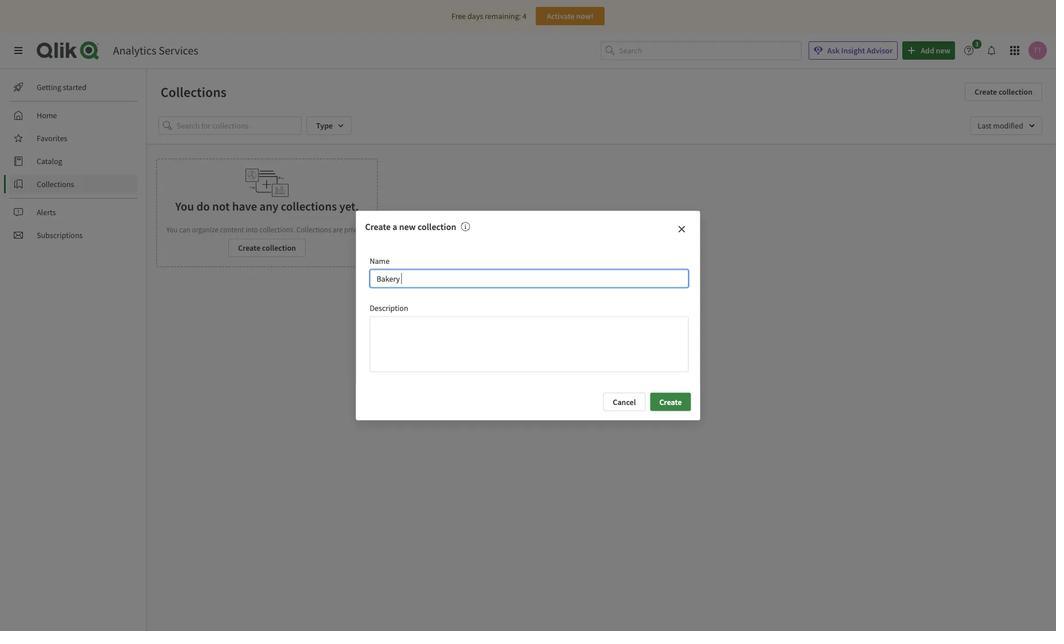 Task type: describe. For each thing, give the bounding box(es) containing it.
now!
[[576, 11, 594, 21]]

home link
[[9, 106, 138, 125]]

you do not have any collections yet.
[[175, 199, 359, 214]]

organize
[[192, 225, 219, 234]]

getting started link
[[9, 78, 138, 96]]

favorites
[[37, 133, 67, 143]]

getting started
[[37, 82, 87, 92]]

are
[[333, 225, 343, 234]]

home
[[37, 110, 57, 121]]

Search text field
[[619, 41, 802, 60]]

navigation pane element
[[0, 73, 146, 249]]

close sidebar menu image
[[14, 46, 23, 55]]

4
[[523, 11, 527, 21]]

collections link
[[9, 175, 138, 193]]

insight
[[842, 45, 865, 56]]

activate now!
[[547, 11, 594, 21]]

can
[[179, 225, 190, 234]]

create button
[[650, 393, 691, 411]]

analytics services element
[[113, 43, 198, 58]]

create up last modified image
[[975, 87, 997, 97]]

alerts
[[37, 207, 56, 218]]

collection inside "create collection" element
[[262, 243, 296, 253]]

collections.
[[260, 225, 295, 234]]

create inside button
[[660, 397, 682, 407]]

Name text field
[[370, 269, 689, 288]]

not
[[212, 199, 230, 214]]

create a new collection dialog
[[356, 211, 700, 420]]

filters region
[[147, 107, 1057, 144]]

collections inside navigation pane element
[[37, 179, 74, 189]]

0 vertical spatial create collection
[[975, 87, 1033, 97]]

a
[[393, 221, 397, 233]]

content
[[220, 225, 244, 234]]

alerts link
[[9, 203, 138, 222]]

0 vertical spatial collection
[[999, 87, 1033, 97]]

days
[[468, 11, 483, 21]]

activate
[[547, 11, 575, 21]]

analytics
[[113, 43, 156, 58]]

free
[[452, 11, 466, 21]]

into
[[246, 225, 258, 234]]

remaining:
[[485, 11, 521, 21]]

subscriptions
[[37, 230, 83, 240]]



Task type: locate. For each thing, give the bounding box(es) containing it.
you left do
[[175, 199, 194, 214]]

create a new collection
[[365, 221, 457, 233]]

1 horizontal spatial collection
[[418, 221, 457, 233]]

0 horizontal spatial create collection
[[238, 243, 296, 253]]

have
[[232, 199, 257, 214]]

yet.
[[339, 199, 359, 214]]

last modified image
[[971, 116, 1043, 135]]

1 horizontal spatial create collection button
[[965, 83, 1043, 101]]

2 horizontal spatial collection
[[999, 87, 1033, 97]]

Search for collections text field
[[177, 116, 302, 135]]

create collection down you can organize content into collections. collections are private.
[[238, 243, 296, 253]]

0 vertical spatial create collection button
[[965, 83, 1043, 101]]

do
[[197, 199, 210, 214]]

0 horizontal spatial collections
[[37, 179, 74, 189]]

catalog link
[[9, 152, 138, 170]]

1 vertical spatial create collection button
[[228, 239, 306, 257]]

collections inside "create collection" element
[[297, 225, 331, 234]]

create collection button
[[965, 83, 1043, 101], [228, 239, 306, 257]]

collections
[[281, 199, 337, 214]]

collection up last modified image
[[999, 87, 1033, 97]]

subscriptions link
[[9, 226, 138, 244]]

collection right new
[[418, 221, 457, 233]]

1 vertical spatial collection
[[418, 221, 457, 233]]

create
[[975, 87, 997, 97], [365, 221, 391, 233], [238, 243, 261, 253], [660, 397, 682, 407]]

close image
[[677, 225, 687, 234]]

2 vertical spatial collections
[[297, 225, 331, 234]]

2 horizontal spatial collections
[[297, 225, 331, 234]]

collections down catalog
[[37, 179, 74, 189]]

collection
[[999, 87, 1033, 97], [418, 221, 457, 233], [262, 243, 296, 253]]

1 vertical spatial create collection
[[238, 243, 296, 253]]

create collection button up last modified image
[[965, 83, 1043, 101]]

create collection
[[975, 87, 1033, 97], [238, 243, 296, 253]]

1 vertical spatial collections
[[37, 179, 74, 189]]

name
[[370, 256, 390, 266]]

Description text field
[[370, 317, 689, 372]]

ask insight advisor
[[828, 45, 893, 56]]

new
[[399, 221, 416, 233]]

cancel
[[613, 397, 636, 407]]

2 vertical spatial collection
[[262, 243, 296, 253]]

1 horizontal spatial collections
[[161, 83, 227, 100]]

you for you can organize content into collections. collections are private.
[[166, 225, 178, 234]]

you left can
[[166, 225, 178, 234]]

services
[[159, 43, 198, 58]]

collections
[[161, 83, 227, 100], [37, 179, 74, 189], [297, 225, 331, 234]]

collections down services
[[161, 83, 227, 100]]

advisor
[[867, 45, 893, 56]]

you for you do not have any collections yet.
[[175, 199, 194, 214]]

ask insight advisor button
[[809, 41, 898, 60]]

create right cancel button
[[660, 397, 682, 407]]

0 horizontal spatial create collection button
[[228, 239, 306, 257]]

you
[[175, 199, 194, 214], [166, 225, 178, 234]]

create collection up last modified image
[[975, 87, 1033, 97]]

create collection element
[[156, 158, 378, 267]]

started
[[63, 82, 87, 92]]

getting
[[37, 82, 61, 92]]

0 horizontal spatial collection
[[262, 243, 296, 253]]

collections down collections
[[297, 225, 331, 234]]

0 vertical spatial collections
[[161, 83, 227, 100]]

ask
[[828, 45, 840, 56]]

collection down collections.
[[262, 243, 296, 253]]

1 horizontal spatial create collection
[[975, 87, 1033, 97]]

cancel button
[[603, 393, 646, 411]]

0 vertical spatial you
[[175, 199, 194, 214]]

create left a
[[365, 221, 391, 233]]

activate now! link
[[536, 7, 605, 25]]

description
[[370, 303, 408, 313]]

catalog
[[37, 156, 62, 166]]

create down into
[[238, 243, 261, 253]]

free days remaining: 4
[[452, 11, 527, 21]]

searchbar element
[[601, 41, 802, 60]]

private.
[[344, 225, 368, 234]]

any
[[260, 199, 279, 214]]

you can organize content into collections. collections are private.
[[166, 225, 368, 234]]

collection inside create a new collection dialog
[[418, 221, 457, 233]]

1 vertical spatial you
[[166, 225, 178, 234]]

analytics services
[[113, 43, 198, 58]]

favorites link
[[9, 129, 138, 147]]

create collection button down you can organize content into collections. collections are private.
[[228, 239, 306, 257]]



Task type: vqa. For each thing, say whether or not it's contained in the screenshot.
Sales related to Sales by City Code and Product Line
no



